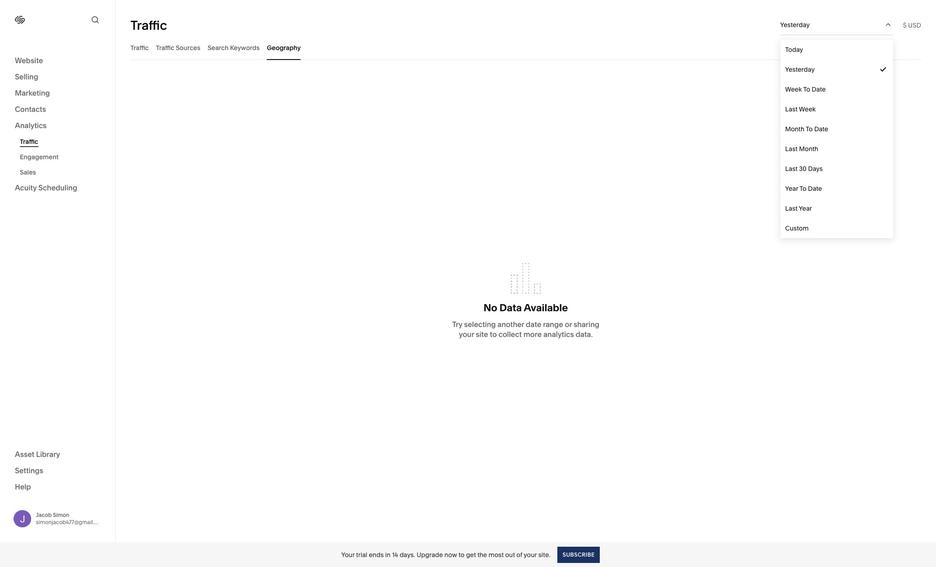 Task type: vqa. For each thing, say whether or not it's contained in the screenshot.
NUMERIC
no



Task type: describe. For each thing, give the bounding box(es) containing it.
simonjacob477@gmail.com
[[36, 519, 106, 526]]

get
[[466, 551, 476, 559]]

month to date
[[786, 125, 829, 133]]

last for last week
[[786, 105, 798, 113]]

keywords
[[230, 44, 260, 52]]

acuity scheduling link
[[15, 183, 100, 194]]

date for month to date
[[815, 125, 829, 133]]

collect
[[499, 330, 522, 339]]

0 vertical spatial month
[[786, 125, 805, 133]]

yesterday inside yesterday button
[[781, 21, 810, 29]]

another
[[498, 320, 524, 329]]

try selecting another date range or sharing your site to collect more analytics data.
[[452, 320, 600, 339]]

your trial ends in 14 days. upgrade now to get the most out of your site.
[[341, 551, 551, 559]]

contacts
[[15, 105, 46, 114]]

site
[[476, 330, 488, 339]]

last week
[[786, 105, 816, 113]]

help
[[15, 482, 31, 491]]

scheduling
[[38, 183, 77, 192]]

no
[[484, 302, 498, 314]]

last for last month
[[786, 145, 798, 153]]

the
[[478, 551, 487, 559]]

search keywords button
[[208, 35, 260, 60]]

of
[[517, 551, 523, 559]]

to for year
[[800, 185, 807, 193]]

selling
[[15, 72, 38, 81]]

no data available
[[484, 302, 568, 314]]

range
[[543, 320, 563, 329]]

selling link
[[15, 72, 100, 83]]

website
[[15, 56, 43, 65]]

jacob
[[36, 512, 52, 519]]

out
[[505, 551, 515, 559]]

analytics link
[[15, 121, 100, 131]]

analytics
[[15, 121, 47, 130]]

sources
[[176, 44, 200, 52]]

tab list containing traffic
[[130, 35, 922, 60]]

ends
[[369, 551, 384, 559]]

to for week
[[804, 85, 811, 93]]

traffic sources
[[156, 44, 200, 52]]

last for last year
[[786, 205, 798, 213]]

week to date
[[786, 85, 826, 93]]

contacts link
[[15, 104, 100, 115]]

or
[[565, 320, 572, 329]]

traffic down "analytics" at the top of the page
[[20, 138, 38, 146]]

available
[[524, 302, 568, 314]]

settings link
[[15, 466, 100, 477]]

acuity scheduling
[[15, 183, 77, 192]]

$
[[903, 21, 907, 29]]

last year
[[786, 205, 812, 213]]

engagement link
[[20, 149, 105, 165]]

sales link
[[20, 165, 105, 180]]

engagement
[[20, 153, 59, 161]]

asset library link
[[15, 450, 100, 460]]

to for month
[[806, 125, 813, 133]]

search keywords
[[208, 44, 260, 52]]

trial
[[356, 551, 367, 559]]

1 vertical spatial week
[[799, 105, 816, 113]]

usd
[[908, 21, 922, 29]]

days
[[808, 165, 823, 173]]



Task type: locate. For each thing, give the bounding box(es) containing it.
now
[[445, 551, 457, 559]]

more
[[524, 330, 542, 339]]

subscribe
[[563, 552, 595, 558]]

yesterday up today
[[781, 21, 810, 29]]

to inside try selecting another date range or sharing your site to collect more analytics data.
[[490, 330, 497, 339]]

last month
[[786, 145, 819, 153]]

geography
[[267, 44, 301, 52]]

year to date
[[786, 185, 822, 193]]

your inside try selecting another date range or sharing your site to collect more analytics data.
[[459, 330, 474, 339]]

0 vertical spatial week
[[786, 85, 802, 93]]

data.
[[576, 330, 593, 339]]

traffic sources button
[[156, 35, 200, 60]]

0 vertical spatial to
[[490, 330, 497, 339]]

year up last year
[[786, 185, 799, 193]]

1 vertical spatial date
[[815, 125, 829, 133]]

your
[[459, 330, 474, 339], [524, 551, 537, 559]]

0 horizontal spatial to
[[459, 551, 465, 559]]

to left get
[[459, 551, 465, 559]]

your right of
[[524, 551, 537, 559]]

0 horizontal spatial year
[[786, 185, 799, 193]]

traffic button
[[130, 35, 149, 60]]

traffic link
[[20, 134, 105, 149]]

date for year to date
[[808, 185, 822, 193]]

site.
[[539, 551, 551, 559]]

upgrade
[[417, 551, 443, 559]]

marketing
[[15, 89, 50, 98]]

14
[[392, 551, 398, 559]]

traffic
[[130, 17, 167, 33], [130, 44, 149, 52], [156, 44, 174, 52], [20, 138, 38, 146]]

0 vertical spatial date
[[812, 85, 826, 93]]

month
[[786, 125, 805, 133], [799, 145, 819, 153]]

last
[[786, 105, 798, 113], [786, 145, 798, 153], [786, 165, 798, 173], [786, 205, 798, 213]]

analytics
[[544, 330, 574, 339]]

sharing
[[574, 320, 600, 329]]

acuity
[[15, 183, 37, 192]]

date for week to date
[[812, 85, 826, 93]]

in
[[385, 551, 391, 559]]

jacob simon simonjacob477@gmail.com
[[36, 512, 106, 526]]

1 vertical spatial year
[[799, 205, 812, 213]]

1 last from the top
[[786, 105, 798, 113]]

last up 'last 30 days'
[[786, 145, 798, 153]]

to down 30
[[800, 185, 807, 193]]

website link
[[15, 56, 100, 66]]

1 vertical spatial to
[[459, 551, 465, 559]]

0 horizontal spatial your
[[459, 330, 474, 339]]

date
[[812, 85, 826, 93], [815, 125, 829, 133], [808, 185, 822, 193]]

week up last week
[[786, 85, 802, 93]]

date down days
[[808, 185, 822, 193]]

week up month to date on the right top of page
[[799, 105, 816, 113]]

to
[[804, 85, 811, 93], [806, 125, 813, 133], [800, 185, 807, 193]]

1 horizontal spatial your
[[524, 551, 537, 559]]

last up custom
[[786, 205, 798, 213]]

traffic left "sources"
[[156, 44, 174, 52]]

week
[[786, 85, 802, 93], [799, 105, 816, 113]]

last 30 days
[[786, 165, 823, 173]]

data
[[500, 302, 522, 314]]

year
[[786, 185, 799, 193], [799, 205, 812, 213]]

last left 30
[[786, 165, 798, 173]]

selecting
[[464, 320, 496, 329]]

to up the last month
[[806, 125, 813, 133]]

your down try
[[459, 330, 474, 339]]

sales
[[20, 168, 36, 177]]

2 last from the top
[[786, 145, 798, 153]]

date
[[526, 320, 542, 329]]

days.
[[400, 551, 415, 559]]

help link
[[15, 482, 31, 492]]

4 last from the top
[[786, 205, 798, 213]]

custom
[[786, 224, 809, 233]]

tab list
[[130, 35, 922, 60]]

0 vertical spatial year
[[786, 185, 799, 193]]

0 vertical spatial to
[[804, 85, 811, 93]]

yesterday
[[781, 21, 810, 29], [786, 65, 815, 74]]

last for last 30 days
[[786, 165, 798, 173]]

most
[[489, 551, 504, 559]]

today
[[786, 46, 803, 54]]

year down year to date
[[799, 205, 812, 213]]

subscribe button
[[558, 547, 600, 563]]

30
[[799, 165, 807, 173]]

try
[[452, 320, 463, 329]]

traffic inside button
[[156, 44, 174, 52]]

1 horizontal spatial to
[[490, 330, 497, 339]]

month down month to date on the right top of page
[[799, 145, 819, 153]]

search
[[208, 44, 229, 52]]

settings
[[15, 466, 43, 475]]

simon
[[53, 512, 69, 519]]

2 vertical spatial to
[[800, 185, 807, 193]]

2 vertical spatial date
[[808, 185, 822, 193]]

1 horizontal spatial year
[[799, 205, 812, 213]]

marketing link
[[15, 88, 100, 99]]

yesterday button
[[781, 15, 893, 35]]

0 vertical spatial your
[[459, 330, 474, 339]]

$ usd
[[903, 21, 922, 29]]

traffic left traffic sources
[[130, 44, 149, 52]]

asset library
[[15, 450, 60, 459]]

yesterday up week to date at the right top
[[786, 65, 815, 74]]

date up last week
[[812, 85, 826, 93]]

library
[[36, 450, 60, 459]]

to up last week
[[804, 85, 811, 93]]

3 last from the top
[[786, 165, 798, 173]]

asset
[[15, 450, 34, 459]]

your
[[341, 551, 355, 559]]

1 vertical spatial yesterday
[[786, 65, 815, 74]]

date up the last month
[[815, 125, 829, 133]]

to
[[490, 330, 497, 339], [459, 551, 465, 559]]

0 vertical spatial yesterday
[[781, 21, 810, 29]]

1 vertical spatial to
[[806, 125, 813, 133]]

1 vertical spatial month
[[799, 145, 819, 153]]

1 vertical spatial your
[[524, 551, 537, 559]]

geography button
[[267, 35, 301, 60]]

last down week to date at the right top
[[786, 105, 798, 113]]

to right site
[[490, 330, 497, 339]]

month down last week
[[786, 125, 805, 133]]

traffic up traffic button
[[130, 17, 167, 33]]



